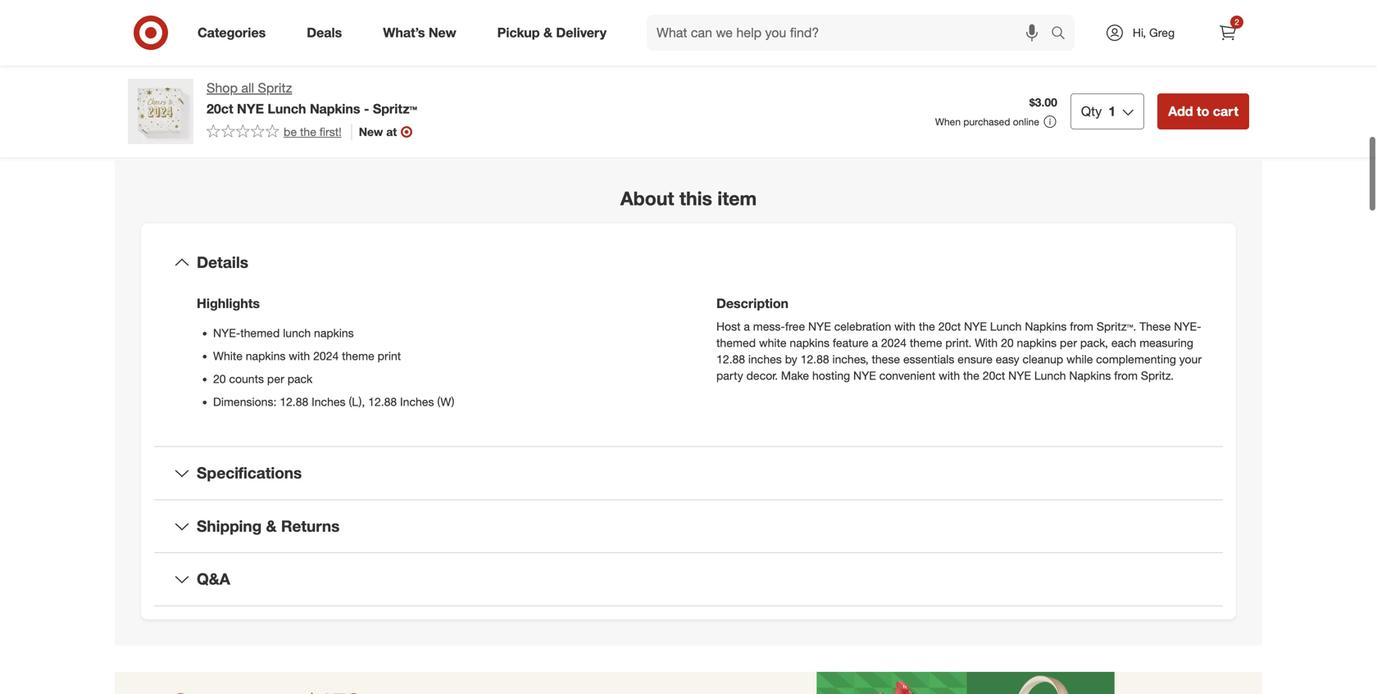 Task type: vqa. For each thing, say whether or not it's contained in the screenshot.
'China.' within 'Yiran Xia Yiran Xia is a New York based illustrator from Shenzhen, China. Her work elicits feelings of connection & reverence with the use of vibrant, joyful & decorative touches.'
no



Task type: locate. For each thing, give the bounding box(es) containing it.
nye
[[237, 101, 264, 117], [808, 319, 831, 334], [964, 319, 987, 334], [853, 368, 876, 383], [1008, 368, 1031, 383]]

categories link
[[184, 15, 286, 51]]

hosting
[[812, 368, 850, 383]]

add
[[1168, 103, 1193, 119]]

lunch
[[268, 101, 306, 117], [990, 319, 1022, 334], [1034, 368, 1066, 383]]

1 horizontal spatial themed
[[716, 336, 756, 350]]

with up these
[[894, 319, 916, 334]]

shipping & returns
[[197, 517, 340, 536]]

& left returns
[[266, 517, 277, 536]]

with up the pack
[[289, 349, 310, 363]]

0 horizontal spatial themed
[[240, 326, 280, 340]]

0 horizontal spatial new
[[359, 124, 383, 139]]

20
[[1001, 336, 1014, 350], [213, 372, 226, 386]]

0 vertical spatial lunch
[[268, 101, 306, 117]]

1 horizontal spatial from
[[1114, 368, 1138, 383]]

2024 up dimensions: 12.88 inches (l), 12.88 inches (w)
[[313, 349, 339, 363]]

20ct
[[207, 101, 233, 117], [938, 319, 961, 334], [983, 368, 1005, 383]]

1 horizontal spatial 20
[[1001, 336, 1014, 350]]

the down ensure
[[963, 368, 979, 383]]

1 horizontal spatial &
[[543, 25, 552, 41]]

(l),
[[349, 395, 365, 409]]

themed
[[240, 326, 280, 340], [716, 336, 756, 350]]

inches left (l),
[[312, 395, 346, 409]]

0 horizontal spatial nye-
[[213, 326, 240, 340]]

0 vertical spatial with
[[894, 319, 916, 334]]

party
[[716, 368, 743, 383]]

spritz™.
[[1097, 319, 1136, 334]]

napkins
[[310, 101, 360, 117], [1025, 319, 1067, 334], [1069, 368, 1111, 383]]

white
[[759, 336, 786, 350]]

0 vertical spatial napkins
[[310, 101, 360, 117]]

& for shipping
[[266, 517, 277, 536]]

napkins
[[314, 326, 354, 340], [790, 336, 830, 350], [1017, 336, 1057, 350], [246, 349, 286, 363]]

purchased
[[963, 116, 1010, 128]]

2 horizontal spatial with
[[939, 368, 960, 383]]

your
[[1179, 352, 1202, 366]]

0 horizontal spatial &
[[266, 517, 277, 536]]

with down essentials
[[939, 368, 960, 383]]

1 vertical spatial per
[[267, 372, 284, 386]]

convenient
[[879, 368, 935, 383]]

1 horizontal spatial 2024
[[881, 336, 907, 350]]

greg
[[1149, 25, 1175, 40]]

per
[[1060, 336, 1077, 350], [267, 372, 284, 386]]

theme left print
[[342, 349, 374, 363]]

1 vertical spatial &
[[266, 517, 277, 536]]

2 horizontal spatial napkins
[[1069, 368, 1111, 383]]

0 vertical spatial a
[[744, 319, 750, 334]]

1 vertical spatial the
[[919, 319, 935, 334]]

q&a button
[[154, 553, 1223, 606]]

nye- up measuring
[[1174, 319, 1201, 334]]

lunch up with at the right of page
[[990, 319, 1022, 334]]

pack,
[[1080, 336, 1108, 350]]

1 vertical spatial with
[[289, 349, 310, 363]]

while
[[1066, 352, 1093, 366]]

nye- up white
[[213, 326, 240, 340]]

white
[[213, 349, 243, 363]]

1
[[1108, 103, 1116, 119]]

What can we help you find? suggestions appear below search field
[[647, 15, 1055, 51]]

1 horizontal spatial new
[[429, 25, 456, 41]]

certified
[[888, 15, 932, 30]]

20ct up print.
[[938, 319, 961, 334]]

inches
[[312, 395, 346, 409], [400, 395, 434, 409]]

2024 up these
[[881, 336, 907, 350]]

what's new
[[383, 25, 456, 41]]

all
[[241, 80, 254, 96]]

12.88 right (l),
[[368, 395, 397, 409]]

2 vertical spatial 20ct
[[983, 368, 1005, 383]]

& right pickup
[[543, 25, 552, 41]]

0 horizontal spatial lunch
[[268, 101, 306, 117]]

lunch up the be
[[268, 101, 306, 117]]

theme
[[910, 336, 942, 350], [342, 349, 374, 363]]

1 vertical spatial napkins
[[1025, 319, 1067, 334]]

20ct down shop
[[207, 101, 233, 117]]

& for pickup
[[543, 25, 552, 41]]

1 vertical spatial 20ct
[[938, 319, 961, 334]]

1 horizontal spatial a
[[872, 336, 878, 350]]

print.
[[945, 336, 972, 350]]

napkins up cleanup
[[1025, 319, 1067, 334]]

theme up essentials
[[910, 336, 942, 350]]

0 vertical spatial advertisement region
[[708, 54, 1249, 116]]

napkins up first!
[[310, 101, 360, 117]]

napkins up the 20 counts per pack
[[246, 349, 286, 363]]

20 up easy
[[1001, 336, 1014, 350]]

essentials
[[903, 352, 954, 366]]

2
[[1235, 17, 1239, 27]]

1 inches from the left
[[312, 395, 346, 409]]

napkins down free
[[790, 336, 830, 350]]

feature
[[833, 336, 868, 350]]

& inside dropdown button
[[266, 517, 277, 536]]

&
[[543, 25, 552, 41], [266, 517, 277, 536]]

themed left lunch
[[240, 326, 280, 340]]

pack
[[287, 372, 312, 386]]

0 horizontal spatial 20ct
[[207, 101, 233, 117]]

2 vertical spatial lunch
[[1034, 368, 1066, 383]]

1 horizontal spatial the
[[919, 319, 935, 334]]

forest
[[741, 15, 773, 30]]

0 horizontal spatial with
[[289, 349, 310, 363]]

hi, greg
[[1133, 25, 1175, 40]]

0 vertical spatial new
[[429, 25, 456, 41]]

by
[[785, 352, 797, 366]]

the right the be
[[300, 124, 316, 139]]

pickup & delivery
[[497, 25, 607, 41]]

dimensions:
[[213, 395, 277, 409]]

per left the pack
[[267, 372, 284, 386]]

1 horizontal spatial per
[[1060, 336, 1077, 350]]

delivery
[[556, 25, 607, 41]]

2 vertical spatial the
[[963, 368, 979, 383]]

themed inside description host a mess-free nye celebration with the 20ct nye lunch napkins from spritz™. these nye- themed white napkins feature a 2024 theme print. with 20 napkins per pack, each measuring 12.88 inches by 12.88 inches, these essentials ensure easy cleanup while complementing your party decor. make hosting nye convenient with the 20ct nye lunch napkins from spritz.
[[716, 336, 756, 350]]

specifications
[[197, 464, 302, 482]]

a right host at the top right of the page
[[744, 319, 750, 334]]

add to cart button
[[1158, 93, 1249, 130]]

first!
[[319, 124, 342, 139]]

1 horizontal spatial napkins
[[1025, 319, 1067, 334]]

napkins inside shop all spritz 20ct nye lunch napkins - spritz™
[[310, 101, 360, 117]]

0 vertical spatial from
[[1070, 319, 1093, 334]]

20 down white
[[213, 372, 226, 386]]

when purchased online
[[935, 116, 1039, 128]]

a up these
[[872, 336, 878, 350]]

0 horizontal spatial inches
[[312, 395, 346, 409]]

nye down the all
[[237, 101, 264, 117]]

20ct inside shop all spritz 20ct nye lunch napkins - spritz™
[[207, 101, 233, 117]]

0 vertical spatial 20
[[1001, 336, 1014, 350]]

cleanup
[[1023, 352, 1063, 366]]

2 horizontal spatial lunch
[[1034, 368, 1066, 383]]

a
[[744, 319, 750, 334], [872, 336, 878, 350]]

0 horizontal spatial from
[[1070, 319, 1093, 334]]

1 vertical spatial 20
[[213, 372, 226, 386]]

the up essentials
[[919, 319, 935, 334]]

20ct down easy
[[983, 368, 1005, 383]]

cart
[[1213, 103, 1239, 119]]

1 horizontal spatial lunch
[[990, 319, 1022, 334]]

sponsored
[[1201, 118, 1249, 130]]

1 horizontal spatial nye-
[[1174, 319, 1201, 334]]

0 vertical spatial the
[[300, 124, 316, 139]]

inches left (w)
[[400, 395, 434, 409]]

2 vertical spatial with
[[939, 368, 960, 383]]

returns
[[281, 517, 340, 536]]

search
[[1043, 26, 1083, 42]]

2024
[[881, 336, 907, 350], [313, 349, 339, 363]]

1 horizontal spatial theme
[[910, 336, 942, 350]]

0 horizontal spatial per
[[267, 372, 284, 386]]

details button
[[154, 237, 1223, 289]]

from up pack,
[[1070, 319, 1093, 334]]

0 vertical spatial 20ct
[[207, 101, 233, 117]]

2 vertical spatial napkins
[[1069, 368, 1111, 383]]

highlights
[[197, 296, 260, 312]]

forest stewardship council® certified button
[[708, 5, 932, 41]]

12.88 up hosting
[[800, 352, 829, 366]]

from down complementing at the bottom right of page
[[1114, 368, 1138, 383]]

make
[[781, 368, 809, 383]]

12.88
[[716, 352, 745, 366], [800, 352, 829, 366], [280, 395, 308, 409], [368, 395, 397, 409]]

lunch down cleanup
[[1034, 368, 1066, 383]]

council®
[[843, 15, 885, 30]]

mess-
[[753, 319, 785, 334]]

new right what's
[[429, 25, 456, 41]]

0 vertical spatial &
[[543, 25, 552, 41]]

0 horizontal spatial napkins
[[310, 101, 360, 117]]

themed down host at the top right of the page
[[716, 336, 756, 350]]

deals
[[307, 25, 342, 41]]

1 horizontal spatial inches
[[400, 395, 434, 409]]

0 vertical spatial per
[[1060, 336, 1077, 350]]

new left at
[[359, 124, 383, 139]]

the
[[300, 124, 316, 139], [919, 319, 935, 334], [963, 368, 979, 383]]

advertisement region
[[708, 54, 1249, 116], [115, 672, 1262, 694]]

per up while
[[1060, 336, 1077, 350]]

shop all spritz 20ct nye lunch napkins - spritz™
[[207, 80, 417, 117]]

1 horizontal spatial 20ct
[[938, 319, 961, 334]]

nye-
[[1174, 319, 1201, 334], [213, 326, 240, 340]]

napkins down while
[[1069, 368, 1111, 383]]



Task type: describe. For each thing, give the bounding box(es) containing it.
specifications button
[[154, 447, 1223, 499]]

2 horizontal spatial 20ct
[[983, 368, 1005, 383]]

spritz.
[[1141, 368, 1174, 383]]

2 link
[[1210, 15, 1246, 51]]

white napkins with 2024 theme print
[[213, 349, 401, 363]]

categories
[[198, 25, 266, 41]]

this
[[679, 187, 712, 210]]

theme inside description host a mess-free nye celebration with the 20ct nye lunch napkins from spritz™. these nye- themed white napkins feature a 2024 theme print. with 20 napkins per pack, each measuring 12.88 inches by 12.88 inches, these essentials ensure easy cleanup while complementing your party decor. make hosting nye convenient with the 20ct nye lunch napkins from spritz.
[[910, 336, 942, 350]]

counts
[[229, 372, 264, 386]]

2024 inside description host a mess-free nye celebration with the 20ct nye lunch napkins from spritz™. these nye- themed white napkins feature a 2024 theme print. with 20 napkins per pack, each measuring 12.88 inches by 12.88 inches, these essentials ensure easy cleanup while complementing your party decor. make hosting nye convenient with the 20ct nye lunch napkins from spritz.
[[881, 336, 907, 350]]

0 horizontal spatial theme
[[342, 349, 374, 363]]

1 vertical spatial advertisement region
[[115, 672, 1262, 694]]

measuring
[[1140, 336, 1193, 350]]

0 horizontal spatial a
[[744, 319, 750, 334]]

12.88 up party
[[716, 352, 745, 366]]

with
[[975, 336, 998, 350]]

item
[[717, 187, 757, 210]]

dimensions: 12.88 inches (l), 12.88 inches (w)
[[213, 395, 454, 409]]

image of 20ct nye lunch napkins - spritz™ image
[[128, 79, 193, 144]]

2 horizontal spatial the
[[963, 368, 979, 383]]

napkins up white napkins with 2024 theme print
[[314, 326, 354, 340]]

description host a mess-free nye celebration with the 20ct nye lunch napkins from spritz™. these nye- themed white napkins feature a 2024 theme print. with 20 napkins per pack, each measuring 12.88 inches by 12.88 inches, these essentials ensure easy cleanup while complementing your party decor. make hosting nye convenient with the 20ct nye lunch napkins from spritz.
[[716, 296, 1202, 383]]

1 vertical spatial new
[[359, 124, 383, 139]]

spritz
[[258, 80, 292, 96]]

ensure
[[958, 352, 993, 366]]

what's
[[383, 25, 425, 41]]

be
[[284, 124, 297, 139]]

pickup
[[497, 25, 540, 41]]

online
[[1013, 116, 1039, 128]]

what's new link
[[369, 15, 477, 51]]

deals link
[[293, 15, 362, 51]]

1 vertical spatial a
[[872, 336, 878, 350]]

be the first!
[[284, 124, 342, 139]]

to
[[1197, 103, 1209, 119]]

pickup & delivery link
[[483, 15, 627, 51]]

inches,
[[832, 352, 869, 366]]

napkins up cleanup
[[1017, 336, 1057, 350]]

complementing
[[1096, 352, 1176, 366]]

nye down inches,
[[853, 368, 876, 383]]

these
[[872, 352, 900, 366]]

spritz™
[[373, 101, 417, 117]]

stewardship
[[776, 15, 840, 30]]

when
[[935, 116, 961, 128]]

q&a
[[197, 570, 230, 589]]

-
[[364, 101, 369, 117]]

host
[[716, 319, 741, 334]]

new inside "link"
[[429, 25, 456, 41]]

nye-themed lunch napkins
[[213, 326, 354, 340]]

0 horizontal spatial the
[[300, 124, 316, 139]]

per inside description host a mess-free nye celebration with the 20ct nye lunch napkins from spritz™. these nye- themed white napkins feature a 2024 theme print. with 20 napkins per pack, each measuring 12.88 inches by 12.88 inches, these essentials ensure easy cleanup while complementing your party decor. make hosting nye convenient with the 20ct nye lunch napkins from spritz.
[[1060, 336, 1077, 350]]

add to cart
[[1168, 103, 1239, 119]]

$3.00
[[1029, 95, 1057, 110]]

at
[[386, 124, 397, 139]]

about this item
[[620, 187, 757, 210]]

lunch
[[283, 326, 311, 340]]

details
[[197, 253, 248, 272]]

0 horizontal spatial 2024
[[313, 349, 339, 363]]

shipping & returns button
[[154, 500, 1223, 553]]

nye- inside description host a mess-free nye celebration with the 20ct nye lunch napkins from spritz™. these nye- themed white napkins feature a 2024 theme print. with 20 napkins per pack, each measuring 12.88 inches by 12.88 inches, these essentials ensure easy cleanup while complementing your party decor. make hosting nye convenient with the 20ct nye lunch napkins from spritz.
[[1174, 319, 1201, 334]]

nye up with at the right of page
[[964, 319, 987, 334]]

description
[[716, 296, 788, 312]]

about
[[620, 187, 674, 210]]

20 counts per pack
[[213, 372, 312, 386]]

nye down easy
[[1008, 368, 1031, 383]]

qty
[[1081, 103, 1102, 119]]

be the first! link
[[207, 124, 342, 140]]

celebration
[[834, 319, 891, 334]]

search button
[[1043, 15, 1083, 54]]

these
[[1139, 319, 1171, 334]]

shop
[[207, 80, 238, 96]]

1 vertical spatial from
[[1114, 368, 1138, 383]]

1 vertical spatial lunch
[[990, 319, 1022, 334]]

lunch inside shop all spritz 20ct nye lunch napkins - spritz™
[[268, 101, 306, 117]]

(w)
[[437, 395, 454, 409]]

print
[[378, 349, 401, 363]]

qty 1
[[1081, 103, 1116, 119]]

inches
[[748, 352, 782, 366]]

1 horizontal spatial with
[[894, 319, 916, 334]]

nye inside shop all spritz 20ct nye lunch napkins - spritz™
[[237, 101, 264, 117]]

each
[[1111, 336, 1136, 350]]

shipping
[[197, 517, 262, 536]]

2 inches from the left
[[400, 395, 434, 409]]

12.88 down the pack
[[280, 395, 308, 409]]

nye right free
[[808, 319, 831, 334]]

20 inside description host a mess-free nye celebration with the 20ct nye lunch napkins from spritz™. these nye- themed white napkins feature a 2024 theme print. with 20 napkins per pack, each measuring 12.88 inches by 12.88 inches, these essentials ensure easy cleanup while complementing your party decor. make hosting nye convenient with the 20ct nye lunch napkins from spritz.
[[1001, 336, 1014, 350]]

new at
[[359, 124, 397, 139]]

hi,
[[1133, 25, 1146, 40]]

forest stewardship council® certified
[[741, 15, 932, 30]]

0 horizontal spatial 20
[[213, 372, 226, 386]]

free
[[785, 319, 805, 334]]



